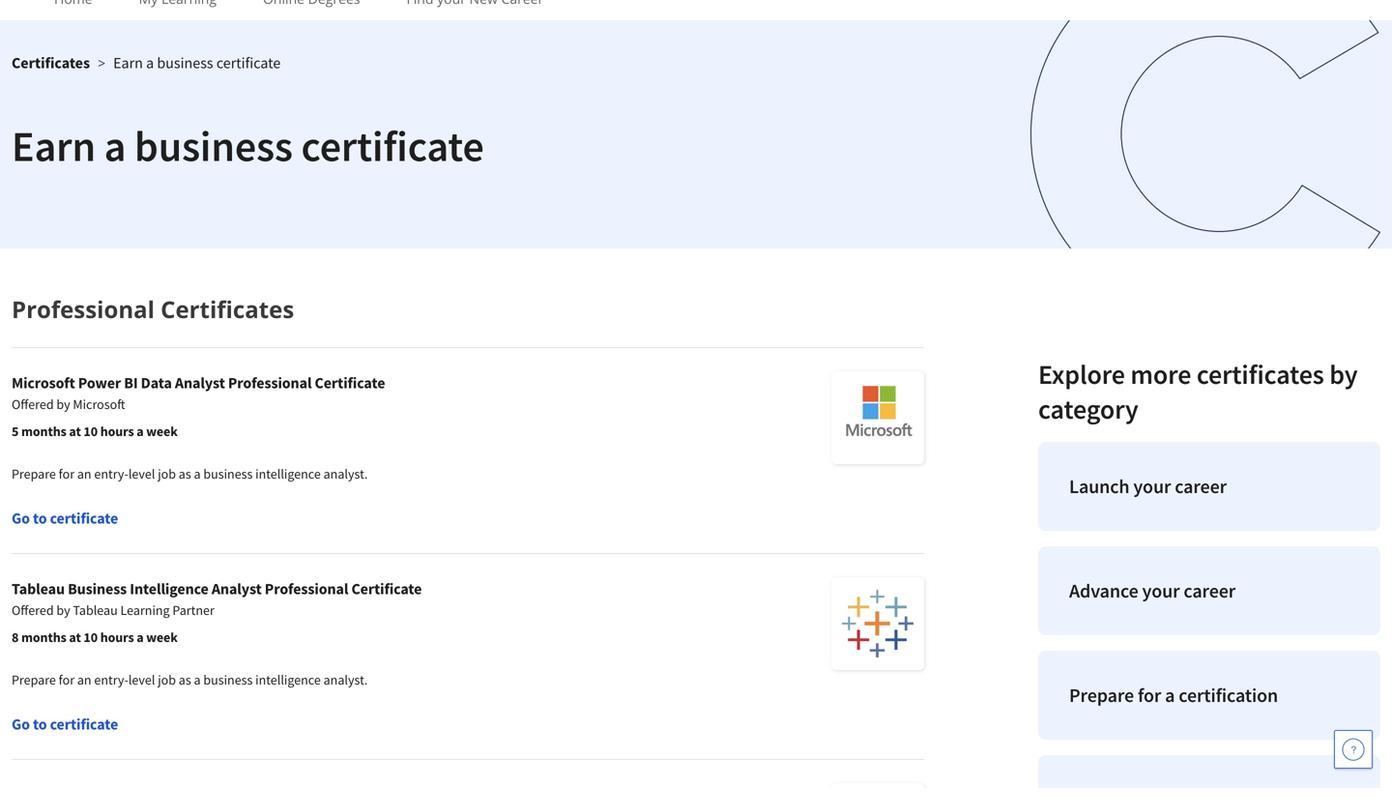 Task type: describe. For each thing, give the bounding box(es) containing it.
advance
[[1070, 579, 1139, 603]]

at inside microsoft power bi data analyst professional certificate offered by microsoft 5 months at 10 hours a week
[[69, 423, 81, 440]]

a inside tableau business intelligence analyst  professional certificate offered by tableau learning partner 8 months at 10 hours a week
[[137, 629, 144, 646]]

career for launch your career
[[1175, 474, 1227, 499]]

0 vertical spatial certificates
[[12, 53, 90, 73]]

prepare for a certification
[[1070, 683, 1279, 707]]

learning
[[120, 602, 170, 619]]

prepare for an entry-level job as a business intelligence analyst. for analyst
[[12, 671, 368, 689]]

power
[[78, 373, 121, 393]]

as for analyst
[[179, 671, 191, 689]]

business down earn a business certificate link
[[134, 119, 293, 173]]

launch your career
[[1070, 474, 1227, 499]]

to for tableau
[[33, 715, 47, 734]]

entry- for business
[[94, 671, 128, 689]]

microsoft power bi data analyst professional certificate offered by microsoft 5 months at 10 hours a week
[[12, 373, 385, 440]]

level for bi
[[128, 465, 155, 483]]

advance your career link
[[1039, 546, 1381, 635]]

a down ">"
[[104, 119, 126, 173]]

5
[[12, 423, 19, 440]]

analyst. for professional
[[324, 465, 368, 483]]

by inside the explore more certificates by category
[[1330, 357, 1358, 391]]

0 vertical spatial earn
[[113, 53, 143, 73]]

certificates
[[1197, 357, 1325, 391]]

0 vertical spatial tableau
[[12, 579, 65, 599]]

a down the partner at the bottom left of page
[[194, 671, 201, 689]]

week inside tableau business intelligence analyst  professional certificate offered by tableau learning partner 8 months at 10 hours a week
[[146, 629, 178, 646]]

1 horizontal spatial certificates
[[161, 294, 294, 325]]

professional certificates
[[12, 294, 294, 325]]

an for power
[[77, 465, 91, 483]]

by inside microsoft power bi data analyst professional certificate offered by microsoft 5 months at 10 hours a week
[[56, 396, 70, 413]]

1 vertical spatial earn
[[12, 119, 96, 173]]

certificates > earn a business certificate
[[12, 53, 281, 73]]

launch
[[1070, 474, 1130, 499]]

business down tableau business intelligence analyst  professional certificate offered by tableau learning partner 8 months at 10 hours a week
[[203, 671, 253, 689]]

launch your career link
[[1039, 442, 1381, 531]]

career for advance your career
[[1184, 579, 1236, 603]]

professional inside microsoft power bi data analyst professional certificate offered by microsoft 5 months at 10 hours a week
[[228, 373, 312, 393]]

list containing launch your career
[[1031, 434, 1389, 788]]

job for analyst
[[158, 671, 176, 689]]

bi
[[124, 373, 138, 393]]

for for microsoft
[[59, 465, 75, 483]]

a left certification
[[1165, 683, 1175, 707]]

months inside tableau business intelligence analyst  professional certificate offered by tableau learning partner 8 months at 10 hours a week
[[21, 629, 66, 646]]

help center image
[[1342, 738, 1366, 761]]

at inside tableau business intelligence analyst  professional certificate offered by tableau learning partner 8 months at 10 hours a week
[[69, 629, 81, 646]]

more
[[1131, 357, 1192, 391]]

job for data
[[158, 465, 176, 483]]

0 vertical spatial professional
[[12, 294, 155, 325]]

certificates link
[[12, 53, 90, 73]]

8
[[12, 629, 19, 646]]

partner
[[173, 602, 215, 619]]

offered inside microsoft power bi data analyst professional certificate offered by microsoft 5 months at 10 hours a week
[[12, 396, 54, 413]]

tableau learning partner image
[[832, 577, 925, 670]]

go for tableau business intelligence analyst  professional certificate
[[12, 715, 30, 734]]

professional inside tableau business intelligence analyst  professional certificate offered by tableau learning partner 8 months at 10 hours a week
[[265, 579, 349, 599]]

10 inside tableau business intelligence analyst  professional certificate offered by tableau learning partner 8 months at 10 hours a week
[[84, 629, 98, 646]]

advance your career
[[1070, 579, 1236, 603]]



Task type: vqa. For each thing, say whether or not it's contained in the screenshot.
reviews)
no



Task type: locate. For each thing, give the bounding box(es) containing it.
go for microsoft power bi data analyst professional certificate
[[12, 509, 30, 528]]

go to certificate
[[12, 509, 118, 528], [12, 715, 118, 734]]

business right ">"
[[157, 53, 213, 73]]

1 vertical spatial to
[[33, 715, 47, 734]]

tableau
[[12, 579, 65, 599], [73, 602, 118, 619]]

2 an from the top
[[77, 671, 91, 689]]

1 vertical spatial months
[[21, 629, 66, 646]]

analyst up the partner at the bottom left of page
[[212, 579, 262, 599]]

analyst.
[[324, 465, 368, 483], [324, 671, 368, 689]]

business
[[157, 53, 213, 73], [134, 119, 293, 173], [203, 465, 253, 483], [203, 671, 253, 689]]

intelligence
[[255, 465, 321, 483], [255, 671, 321, 689]]

tableau business intelligence analyst  professional certificate offered by tableau learning partner 8 months at 10 hours a week
[[12, 579, 422, 646]]

1 analyst. from the top
[[324, 465, 368, 483]]

1 entry- from the top
[[94, 465, 128, 483]]

1 vertical spatial analyst
[[212, 579, 262, 599]]

months
[[21, 423, 66, 440], [21, 629, 66, 646]]

intelligence for analyst
[[255, 465, 321, 483]]

level
[[128, 465, 155, 483], [128, 671, 155, 689]]

0 vertical spatial job
[[158, 465, 176, 483]]

category
[[1039, 392, 1139, 426]]

entry- for power
[[94, 465, 128, 483]]

an for business
[[77, 671, 91, 689]]

entry- down "power"
[[94, 465, 128, 483]]

prepare for microsoft power bi data analyst professional certificate
[[12, 465, 56, 483]]

week down learning
[[146, 629, 178, 646]]

earn right ">"
[[113, 53, 143, 73]]

2 as from the top
[[179, 671, 191, 689]]

your right "advance" at right
[[1143, 579, 1180, 603]]

go to certificate for microsoft
[[12, 509, 118, 528]]

intelligence
[[130, 579, 209, 599]]

months right the 5
[[21, 423, 66, 440]]

0 vertical spatial level
[[128, 465, 155, 483]]

job
[[158, 465, 176, 483], [158, 671, 176, 689]]

prepare for an entry-level job as a business intelligence analyst. for data
[[12, 465, 368, 483]]

1 level from the top
[[128, 465, 155, 483]]

1 hours from the top
[[100, 423, 134, 440]]

as down microsoft power bi data analyst professional certificate offered by microsoft 5 months at 10 hours a week
[[179, 465, 191, 483]]

go down the 5
[[12, 509, 30, 528]]

job down microsoft power bi data analyst professional certificate offered by microsoft 5 months at 10 hours a week
[[158, 465, 176, 483]]

certificates
[[12, 53, 90, 73], [161, 294, 294, 325]]

0 vertical spatial career
[[1175, 474, 1227, 499]]

1 vertical spatial as
[[179, 671, 191, 689]]

list
[[1031, 434, 1389, 788]]

0 vertical spatial 10
[[84, 423, 98, 440]]

1 as from the top
[[179, 465, 191, 483]]

0 vertical spatial months
[[21, 423, 66, 440]]

1 vertical spatial offered
[[12, 602, 54, 619]]

a down microsoft power bi data analyst professional certificate offered by microsoft 5 months at 10 hours a week
[[194, 465, 201, 483]]

intelligence for professional
[[255, 671, 321, 689]]

hours
[[100, 423, 134, 440], [100, 629, 134, 646]]

at down business
[[69, 629, 81, 646]]

tableau down business
[[73, 602, 118, 619]]

entry-
[[94, 465, 128, 483], [94, 671, 128, 689]]

0 vertical spatial by
[[1330, 357, 1358, 391]]

2 vertical spatial professional
[[265, 579, 349, 599]]

your inside launch your career link
[[1134, 474, 1171, 499]]

certificate
[[216, 53, 281, 73], [301, 119, 484, 173], [50, 509, 118, 528], [50, 715, 118, 734]]

go
[[12, 509, 30, 528], [12, 715, 30, 734]]

0 vertical spatial certificate
[[315, 373, 385, 393]]

0 vertical spatial an
[[77, 465, 91, 483]]

to
[[33, 509, 47, 528], [33, 715, 47, 734]]

an down business
[[77, 671, 91, 689]]

0 vertical spatial prepare for an entry-level job as a business intelligence analyst.
[[12, 465, 368, 483]]

0 vertical spatial offered
[[12, 396, 54, 413]]

months inside microsoft power bi data analyst professional certificate offered by microsoft 5 months at 10 hours a week
[[21, 423, 66, 440]]

1 vertical spatial 10
[[84, 629, 98, 646]]

2 months from the top
[[21, 629, 66, 646]]

1 months from the top
[[21, 423, 66, 440]]

1 vertical spatial tableau
[[73, 602, 118, 619]]

2 go from the top
[[12, 715, 30, 734]]

0 horizontal spatial certificates
[[12, 53, 90, 73]]

1 vertical spatial microsoft
[[73, 396, 125, 413]]

0 vertical spatial entry-
[[94, 465, 128, 483]]

week
[[146, 423, 178, 440], [146, 629, 178, 646]]

0 vertical spatial week
[[146, 423, 178, 440]]

0 horizontal spatial tableau
[[12, 579, 65, 599]]

1 vertical spatial at
[[69, 629, 81, 646]]

tableau up 8
[[12, 579, 65, 599]]

by inside tableau business intelligence analyst  professional certificate offered by tableau learning partner 8 months at 10 hours a week
[[56, 602, 70, 619]]

prepare for tableau business intelligence analyst  professional certificate
[[12, 671, 56, 689]]

0 vertical spatial hours
[[100, 423, 134, 440]]

a down bi at the top left of the page
[[137, 423, 144, 440]]

analyst right data
[[175, 373, 225, 393]]

data
[[141, 373, 172, 393]]

1 vertical spatial prepare for an entry-level job as a business intelligence analyst.
[[12, 671, 368, 689]]

10 down business
[[84, 629, 98, 646]]

hours down learning
[[100, 629, 134, 646]]

prepare for an entry-level job as a business intelligence analyst. down the partner at the bottom left of page
[[12, 671, 368, 689]]

1 week from the top
[[146, 423, 178, 440]]

analyst inside tableau business intelligence analyst  professional certificate offered by tableau learning partner 8 months at 10 hours a week
[[212, 579, 262, 599]]

1 to from the top
[[33, 509, 47, 528]]

1 vertical spatial go
[[12, 715, 30, 734]]

as down the partner at the bottom left of page
[[179, 671, 191, 689]]

as for data
[[179, 465, 191, 483]]

1 intelligence from the top
[[255, 465, 321, 483]]

hours down bi at the top left of the page
[[100, 423, 134, 440]]

your right launch
[[1134, 474, 1171, 499]]

1 horizontal spatial earn
[[113, 53, 143, 73]]

1 vertical spatial professional
[[228, 373, 312, 393]]

1 vertical spatial by
[[56, 396, 70, 413]]

1 offered from the top
[[12, 396, 54, 413]]

a inside microsoft power bi data analyst professional certificate offered by microsoft 5 months at 10 hours a week
[[137, 423, 144, 440]]

week inside microsoft power bi data analyst professional certificate offered by microsoft 5 months at 10 hours a week
[[146, 423, 178, 440]]

earn down certificates link
[[12, 119, 96, 173]]

2 week from the top
[[146, 629, 178, 646]]

2 prepare for an entry-level job as a business intelligence analyst. from the top
[[12, 671, 368, 689]]

10 down "power"
[[84, 423, 98, 440]]

an down "power"
[[77, 465, 91, 483]]

>
[[98, 54, 105, 72]]

1 vertical spatial your
[[1143, 579, 1180, 603]]

certificate inside tableau business intelligence analyst  professional certificate offered by tableau learning partner 8 months at 10 hours a week
[[351, 579, 422, 599]]

go down 8
[[12, 715, 30, 734]]

at
[[69, 423, 81, 440], [69, 629, 81, 646]]

0 vertical spatial intelligence
[[255, 465, 321, 483]]

1 vertical spatial week
[[146, 629, 178, 646]]

10
[[84, 423, 98, 440], [84, 629, 98, 646]]

2 offered from the top
[[12, 602, 54, 619]]

0 vertical spatial your
[[1134, 474, 1171, 499]]

level for intelligence
[[128, 671, 155, 689]]

2 go to certificate from the top
[[12, 715, 118, 734]]

2 intelligence from the top
[[255, 671, 321, 689]]

business
[[68, 579, 127, 599]]

certification
[[1179, 683, 1279, 707]]

explore more certificates by category
[[1039, 357, 1358, 426]]

10 inside microsoft power bi data analyst professional certificate offered by microsoft 5 months at 10 hours a week
[[84, 423, 98, 440]]

week down data
[[146, 423, 178, 440]]

a
[[146, 53, 154, 73], [104, 119, 126, 173], [137, 423, 144, 440], [194, 465, 201, 483], [137, 629, 144, 646], [194, 671, 201, 689], [1165, 683, 1175, 707]]

business down microsoft power bi data analyst professional certificate offered by microsoft 5 months at 10 hours a week
[[203, 465, 253, 483]]

0 vertical spatial to
[[33, 509, 47, 528]]

to for microsoft
[[33, 509, 47, 528]]

0 vertical spatial analyst
[[175, 373, 225, 393]]

prepare for an entry-level job as a business intelligence analyst.
[[12, 465, 368, 483], [12, 671, 368, 689]]

2 analyst. from the top
[[324, 671, 368, 689]]

1 horizontal spatial tableau
[[73, 602, 118, 619]]

go to certificate for tableau
[[12, 715, 118, 734]]

at down "power"
[[69, 423, 81, 440]]

for
[[59, 465, 75, 483], [59, 671, 75, 689], [1138, 683, 1162, 707]]

1 job from the top
[[158, 465, 176, 483]]

level down microsoft power bi data analyst professional certificate offered by microsoft 5 months at 10 hours a week
[[128, 465, 155, 483]]

2 job from the top
[[158, 671, 176, 689]]

1 vertical spatial go to certificate
[[12, 715, 118, 734]]

professional
[[12, 294, 155, 325], [228, 373, 312, 393], [265, 579, 349, 599]]

1 vertical spatial entry-
[[94, 671, 128, 689]]

an
[[77, 465, 91, 483], [77, 671, 91, 689]]

offered inside tableau business intelligence analyst  professional certificate offered by tableau learning partner 8 months at 10 hours a week
[[12, 602, 54, 619]]

career inside "link"
[[1184, 579, 1236, 603]]

1 vertical spatial career
[[1184, 579, 1236, 603]]

analyst. for certificate
[[324, 671, 368, 689]]

analyst inside microsoft power bi data analyst professional certificate offered by microsoft 5 months at 10 hours a week
[[175, 373, 225, 393]]

0 vertical spatial at
[[69, 423, 81, 440]]

2 10 from the top
[[84, 629, 98, 646]]

prepare for a certification link
[[1039, 651, 1381, 740]]

earn a business certificate link
[[113, 53, 281, 73]]

1 go to certificate from the top
[[12, 509, 118, 528]]

microsoft image
[[832, 371, 925, 464]]

1 vertical spatial certificate
[[351, 579, 422, 599]]

microsoft up the 5
[[12, 373, 75, 393]]

prepare
[[12, 465, 56, 483], [12, 671, 56, 689], [1070, 683, 1134, 707]]

1 an from the top
[[77, 465, 91, 483]]

earn
[[113, 53, 143, 73], [12, 119, 96, 173]]

certificate
[[315, 373, 385, 393], [351, 579, 422, 599]]

1 at from the top
[[69, 423, 81, 440]]

prepare for an entry-level job as a business intelligence analyst. down microsoft power bi data analyst professional certificate offered by microsoft 5 months at 10 hours a week
[[12, 465, 368, 483]]

for for tableau
[[59, 671, 75, 689]]

2 level from the top
[[128, 671, 155, 689]]

your
[[1134, 474, 1171, 499], [1143, 579, 1180, 603]]

offered
[[12, 396, 54, 413], [12, 602, 54, 619]]

1 vertical spatial level
[[128, 671, 155, 689]]

2 vertical spatial by
[[56, 602, 70, 619]]

a right ">"
[[146, 53, 154, 73]]

job down learning
[[158, 671, 176, 689]]

1 vertical spatial intelligence
[[255, 671, 321, 689]]

1 vertical spatial hours
[[100, 629, 134, 646]]

your for launch
[[1134, 474, 1171, 499]]

0 vertical spatial as
[[179, 465, 191, 483]]

by
[[1330, 357, 1358, 391], [56, 396, 70, 413], [56, 602, 70, 619]]

offered up the 5
[[12, 396, 54, 413]]

your for advance
[[1143, 579, 1180, 603]]

analyst
[[175, 373, 225, 393], [212, 579, 262, 599]]

offered up 8
[[12, 602, 54, 619]]

1 vertical spatial certificates
[[161, 294, 294, 325]]

2 entry- from the top
[[94, 671, 128, 689]]

level down learning
[[128, 671, 155, 689]]

1 vertical spatial an
[[77, 671, 91, 689]]

a down learning
[[137, 629, 144, 646]]

explore
[[1039, 357, 1126, 391]]

0 vertical spatial go
[[12, 509, 30, 528]]

2 hours from the top
[[100, 629, 134, 646]]

1 go from the top
[[12, 509, 30, 528]]

your inside advance your career "link"
[[1143, 579, 1180, 603]]

certificate inside microsoft power bi data analyst professional certificate offered by microsoft 5 months at 10 hours a week
[[315, 373, 385, 393]]

career
[[1175, 474, 1227, 499], [1184, 579, 1236, 603]]

microsoft down "power"
[[73, 396, 125, 413]]

2 to from the top
[[33, 715, 47, 734]]

hours inside microsoft power bi data analyst professional certificate offered by microsoft 5 months at 10 hours a week
[[100, 423, 134, 440]]

0 horizontal spatial earn
[[12, 119, 96, 173]]

months right 8
[[21, 629, 66, 646]]

1 vertical spatial analyst.
[[324, 671, 368, 689]]

0 vertical spatial analyst.
[[324, 465, 368, 483]]

microsoft
[[12, 373, 75, 393], [73, 396, 125, 413]]

1 10 from the top
[[84, 423, 98, 440]]

1 vertical spatial job
[[158, 671, 176, 689]]

as
[[179, 465, 191, 483], [179, 671, 191, 689]]

0 vertical spatial go to certificate
[[12, 509, 118, 528]]

0 vertical spatial microsoft
[[12, 373, 75, 393]]

1 prepare for an entry-level job as a business intelligence analyst. from the top
[[12, 465, 368, 483]]

hours inside tableau business intelligence analyst  professional certificate offered by tableau learning partner 8 months at 10 hours a week
[[100, 629, 134, 646]]

earn a business certificate
[[12, 119, 484, 173]]

entry- down learning
[[94, 671, 128, 689]]

2 at from the top
[[69, 629, 81, 646]]



